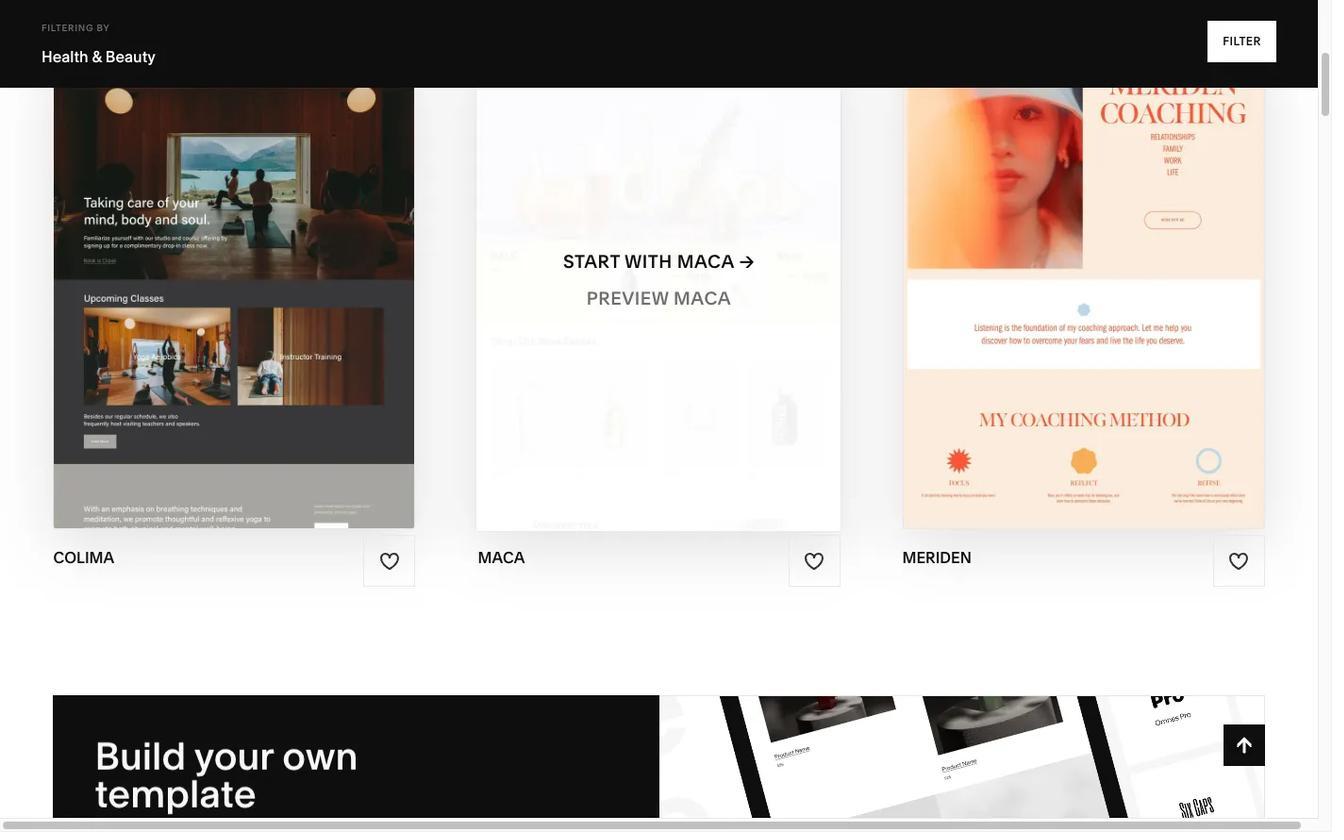 Task type: describe. For each thing, give the bounding box(es) containing it.
build your own template
[[95, 733, 358, 817]]

1 vertical spatial colima
[[240, 288, 316, 310]]

start for preview maca
[[563, 251, 620, 273]]

add colima to your favorites list image
[[379, 551, 400, 572]]

preview for preview colima
[[153, 288, 236, 310]]

& for health & beauty
[[92, 47, 102, 66]]

health for health & beauty templates
[[53, 3, 118, 28]]

preview colima link
[[153, 273, 316, 325]]

start for preview meriden
[[974, 251, 1031, 273]]

own
[[282, 733, 358, 779]]

colima element
[[54, 48, 415, 529]]

& for health & beauty templates
[[123, 3, 137, 28]]

beauty for health & beauty templates
[[141, 3, 210, 28]]

health for health & beauty
[[42, 47, 88, 66]]

meriden image
[[904, 48, 1264, 529]]

templates
[[214, 3, 317, 28]]

your
[[194, 733, 274, 779]]

preview maca
[[587, 288, 732, 310]]

health & beauty
[[42, 47, 156, 66]]

beauty for health & beauty
[[106, 47, 156, 66]]

add maca to your favorites list image
[[804, 551, 825, 572]]

start with maca button
[[563, 236, 755, 288]]

preview maca link
[[587, 273, 732, 325]]

with for maca
[[625, 251, 673, 273]]

maca inside button
[[677, 251, 735, 273]]

preview colima
[[153, 288, 316, 310]]

meriden element
[[904, 48, 1264, 529]]



Task type: vqa. For each thing, say whether or not it's contained in the screenshot.
WHERE
no



Task type: locate. For each thing, give the bounding box(es) containing it.
health
[[53, 3, 118, 28], [42, 47, 88, 66]]

preview for preview meriden
[[998, 288, 1080, 310]]

1 horizontal spatial with
[[625, 251, 673, 273]]

1 horizontal spatial &
[[123, 3, 137, 28]]

start with colima button
[[130, 236, 339, 288]]

0 vertical spatial meriden
[[1088, 251, 1174, 273]]

preview meriden
[[998, 288, 1170, 310]]

0 vertical spatial maca
[[677, 251, 735, 273]]

colima
[[244, 251, 319, 273], [240, 288, 316, 310], [53, 548, 114, 567]]

colima image
[[54, 48, 415, 529]]

2 preview from the left
[[587, 288, 669, 310]]

1 vertical spatial meriden
[[1085, 288, 1170, 310]]

beauty right by
[[141, 3, 210, 28]]

0 horizontal spatial with
[[191, 251, 239, 273]]

with up preview colima
[[191, 251, 239, 273]]

3 start from the left
[[974, 251, 1031, 273]]

add meriden to your favorites list image
[[1229, 551, 1250, 572]]

2 with from the left
[[625, 251, 673, 273]]

preview
[[153, 288, 236, 310], [587, 288, 669, 310], [998, 288, 1080, 310]]

filtering
[[42, 23, 94, 33]]

1 horizontal spatial preview
[[587, 288, 669, 310]]

0 horizontal spatial start
[[130, 251, 187, 273]]

3 with from the left
[[1036, 251, 1084, 273]]

& right by
[[123, 3, 137, 28]]

beauty
[[141, 3, 210, 28], [106, 47, 156, 66]]

back to top image
[[1234, 735, 1255, 756]]

1 vertical spatial health
[[42, 47, 88, 66]]

filter
[[1223, 34, 1262, 48]]

build
[[95, 733, 186, 779]]

2 vertical spatial colima
[[53, 548, 114, 567]]

preview down start with colima
[[153, 288, 236, 310]]

health & beauty templates
[[53, 3, 317, 28]]

filter button
[[1208, 21, 1277, 62]]

template
[[95, 770, 256, 817]]

health down filtering
[[42, 47, 88, 66]]

&
[[123, 3, 137, 28], [92, 47, 102, 66]]

preview down start with maca
[[587, 288, 669, 310]]

maca element
[[477, 46, 841, 531]]

preview down start with meriden
[[998, 288, 1080, 310]]

1 with from the left
[[191, 251, 239, 273]]

start with colima
[[130, 251, 319, 273]]

start up 'preview meriden'
[[974, 251, 1031, 273]]

2 horizontal spatial preview
[[998, 288, 1080, 310]]

2 vertical spatial meriden
[[903, 548, 972, 567]]

0 horizontal spatial &
[[92, 47, 102, 66]]

with
[[191, 251, 239, 273], [625, 251, 673, 273], [1036, 251, 1084, 273]]

with up preview maca
[[625, 251, 673, 273]]

3 preview from the left
[[998, 288, 1080, 310]]

1 vertical spatial beauty
[[106, 47, 156, 66]]

start with meriden button
[[974, 236, 1194, 288]]

with up 'preview meriden'
[[1036, 251, 1084, 273]]

1 vertical spatial &
[[92, 47, 102, 66]]

1 preview from the left
[[153, 288, 236, 310]]

0 horizontal spatial preview
[[153, 288, 236, 310]]

with inside button
[[625, 251, 673, 273]]

meriden inside button
[[1088, 251, 1174, 273]]

preview of building your own template image
[[659, 697, 1264, 832]]

maca image
[[477, 46, 841, 531]]

preview inside preview meriden link
[[998, 288, 1080, 310]]

meriden
[[1088, 251, 1174, 273], [1085, 288, 1170, 310], [903, 548, 972, 567]]

start inside button
[[563, 251, 620, 273]]

start with maca
[[563, 251, 735, 273]]

0 vertical spatial colima
[[244, 251, 319, 273]]

with for meriden
[[1036, 251, 1084, 273]]

1 horizontal spatial start
[[563, 251, 620, 273]]

preview inside preview colima link
[[153, 288, 236, 310]]

filtering by
[[42, 23, 110, 33]]

& down by
[[92, 47, 102, 66]]

beauty down by
[[106, 47, 156, 66]]

2 horizontal spatial start
[[974, 251, 1031, 273]]

preview meriden link
[[998, 273, 1170, 325]]

start up preview colima
[[130, 251, 187, 273]]

with for colima
[[191, 251, 239, 273]]

1 start from the left
[[130, 251, 187, 273]]

start up preview maca
[[563, 251, 620, 273]]

start with meriden
[[974, 251, 1174, 273]]

0 vertical spatial &
[[123, 3, 137, 28]]

0 vertical spatial health
[[53, 3, 118, 28]]

preview inside preview maca link
[[587, 288, 669, 310]]

2 horizontal spatial with
[[1036, 251, 1084, 273]]

health up health & beauty on the top of the page
[[53, 3, 118, 28]]

colima inside button
[[244, 251, 319, 273]]

start
[[130, 251, 187, 273], [563, 251, 620, 273], [974, 251, 1031, 273]]

0 vertical spatial beauty
[[141, 3, 210, 28]]

preview for preview maca
[[587, 288, 669, 310]]

by
[[97, 23, 110, 33]]

2 vertical spatial maca
[[478, 548, 525, 567]]

1 vertical spatial maca
[[674, 288, 732, 310]]

start for preview colima
[[130, 251, 187, 273]]

2 start from the left
[[563, 251, 620, 273]]

maca
[[677, 251, 735, 273], [674, 288, 732, 310], [478, 548, 525, 567]]



